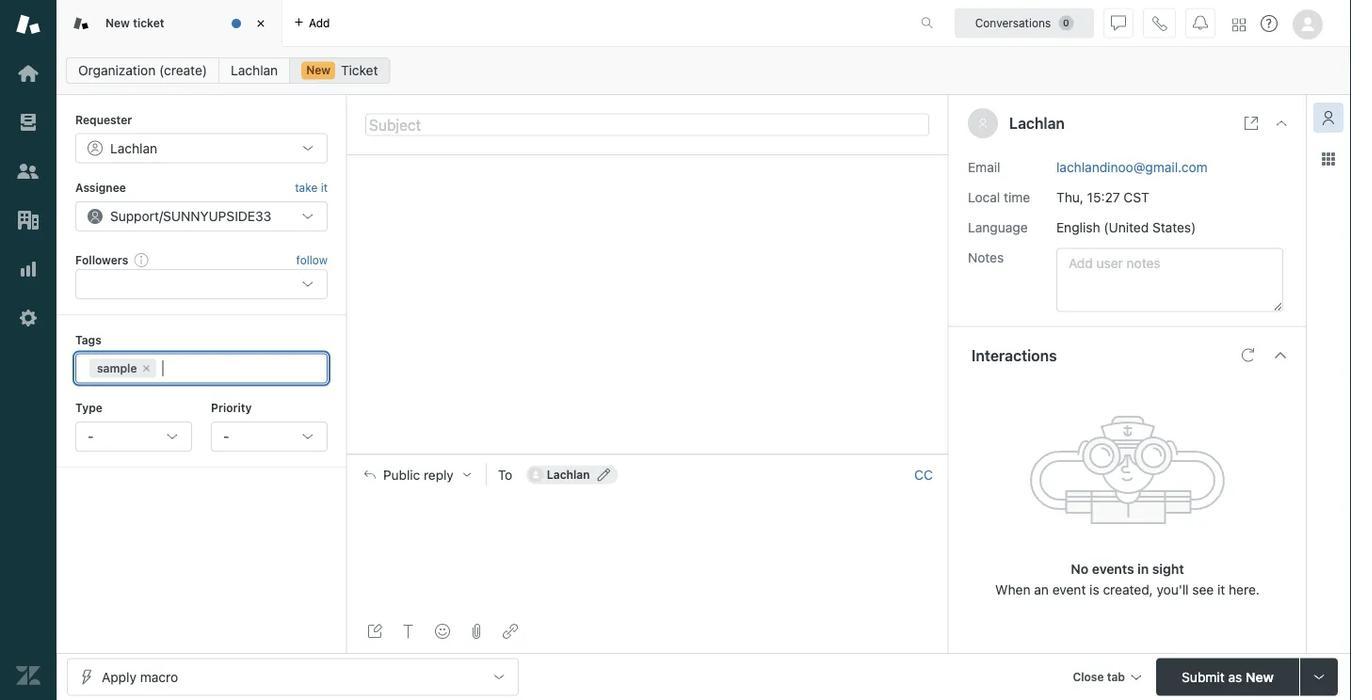 Task type: vqa. For each thing, say whether or not it's contained in the screenshot.
your in the content-title region
no



Task type: locate. For each thing, give the bounding box(es) containing it.
close tab button
[[1065, 659, 1149, 699]]

cc button
[[915, 467, 933, 484]]

add
[[309, 16, 330, 30]]

time
[[1004, 189, 1030, 205]]

no events in sight when an event is created, you'll see it here.
[[996, 561, 1260, 598]]

user image
[[978, 118, 989, 129]]

remove image
[[141, 363, 152, 374]]

zendesk image
[[16, 664, 40, 688]]

close image
[[1274, 116, 1289, 131]]

organizations image
[[16, 208, 40, 233]]

displays possible ticket submission types image
[[1312, 670, 1327, 685]]

0 horizontal spatial -
[[88, 429, 94, 445]]

follow
[[296, 253, 328, 267]]

notes
[[968, 250, 1004, 265]]

1 horizontal spatial it
[[1218, 582, 1226, 598]]

it
[[321, 181, 328, 194], [1218, 582, 1226, 598]]

edit user image
[[598, 468, 611, 482]]

notifications image
[[1193, 16, 1208, 31]]

- button down the type
[[75, 422, 192, 452]]

assignee element
[[75, 201, 328, 231]]

lachlandinoo@gmail.com
[[1057, 159, 1208, 175]]

lachlan inside requester element
[[110, 140, 157, 156]]

customers image
[[16, 159, 40, 184]]

0 horizontal spatial it
[[321, 181, 328, 194]]

view more details image
[[1244, 116, 1259, 131]]

minimize composer image
[[640, 447, 655, 462]]

1 horizontal spatial new
[[306, 64, 331, 77]]

0 horizontal spatial - button
[[75, 422, 192, 452]]

lachlan link
[[219, 57, 290, 84]]

apply macro
[[102, 670, 178, 685]]

it inside button
[[321, 181, 328, 194]]

new inside new ticket tab
[[105, 16, 130, 29]]

organization (create)
[[78, 63, 207, 78]]

1 - button from the left
[[75, 422, 192, 452]]

support
[[110, 208, 159, 224]]

format text image
[[401, 624, 416, 639]]

priority
[[211, 402, 252, 415]]

close
[[1073, 671, 1104, 684]]

it right see
[[1218, 582, 1226, 598]]

here.
[[1229, 582, 1260, 598]]

2 - button from the left
[[211, 422, 328, 452]]

language
[[968, 219, 1028, 235]]

0 vertical spatial new
[[105, 16, 130, 29]]

- button
[[75, 422, 192, 452], [211, 422, 328, 452]]

local time
[[968, 189, 1030, 205]]

new inside the secondary element
[[306, 64, 331, 77]]

- for priority
[[223, 429, 229, 445]]

event
[[1053, 582, 1086, 598]]

0 vertical spatial it
[[321, 181, 328, 194]]

2 vertical spatial new
[[1246, 670, 1274, 685]]

-
[[88, 429, 94, 445], [223, 429, 229, 445]]

- down priority
[[223, 429, 229, 445]]

close image
[[251, 14, 270, 33]]

take it
[[295, 181, 328, 194]]

0 horizontal spatial new
[[105, 16, 130, 29]]

requester element
[[75, 133, 328, 163]]

2 - from the left
[[223, 429, 229, 445]]

Add user notes text field
[[1057, 248, 1284, 312]]

lachlan
[[231, 63, 278, 78], [1010, 114, 1065, 132], [110, 140, 157, 156], [547, 468, 590, 482]]

conversations
[[975, 16, 1051, 30]]

secondary element
[[57, 52, 1352, 89]]

1 vertical spatial it
[[1218, 582, 1226, 598]]

events
[[1092, 561, 1135, 577]]

- down the type
[[88, 429, 94, 445]]

zendesk products image
[[1233, 18, 1246, 32]]

take it button
[[295, 178, 328, 198]]

new
[[105, 16, 130, 29], [306, 64, 331, 77], [1246, 670, 1274, 685]]

lachlan down close icon
[[231, 63, 278, 78]]

1 horizontal spatial -
[[223, 429, 229, 445]]

insert emojis image
[[435, 624, 450, 639]]

it right take
[[321, 181, 328, 194]]

new for new ticket
[[105, 16, 130, 29]]

public reply button
[[348, 455, 486, 495]]

tabs tab list
[[57, 0, 901, 47]]

lachlandinoo@gmail.com image
[[528, 468, 543, 483]]

english (united states)
[[1057, 219, 1196, 235]]

Subject field
[[365, 113, 930, 136]]

lachlan down requester
[[110, 140, 157, 156]]

follow button
[[296, 251, 328, 268]]

1 - from the left
[[88, 429, 94, 445]]

(create)
[[159, 63, 207, 78]]

ticket
[[341, 63, 378, 78]]

cst
[[1124, 189, 1150, 205]]

- button down priority
[[211, 422, 328, 452]]

1 horizontal spatial - button
[[211, 422, 328, 452]]

button displays agent's chat status as invisible. image
[[1111, 16, 1126, 31]]

followers element
[[75, 270, 328, 300]]

1 vertical spatial new
[[306, 64, 331, 77]]

type
[[75, 402, 103, 415]]

new ticket tab
[[57, 0, 283, 47]]

new for new
[[306, 64, 331, 77]]

sample
[[97, 362, 137, 375]]

reply
[[424, 467, 454, 483]]

zendesk support image
[[16, 12, 40, 37]]



Task type: describe. For each thing, give the bounding box(es) containing it.
lachlan inside 'link'
[[231, 63, 278, 78]]

apply
[[102, 670, 136, 685]]

take
[[295, 181, 318, 194]]

followers
[[75, 253, 128, 266]]

- button for type
[[75, 422, 192, 452]]

is
[[1090, 582, 1100, 598]]

no
[[1071, 561, 1089, 577]]

tags
[[75, 334, 101, 347]]

get help image
[[1261, 15, 1278, 32]]

close tab
[[1073, 671, 1125, 684]]

submit as new
[[1182, 670, 1274, 685]]

as
[[1229, 670, 1242, 685]]

you'll
[[1157, 582, 1189, 598]]

in
[[1138, 561, 1149, 577]]

customer context image
[[1321, 110, 1336, 125]]

cc
[[915, 467, 933, 483]]

english
[[1057, 219, 1101, 235]]

new ticket
[[105, 16, 164, 29]]

created,
[[1103, 582, 1153, 598]]

thu, 15:27 cst
[[1057, 189, 1150, 205]]

when
[[996, 582, 1031, 598]]

assignee
[[75, 181, 126, 194]]

see
[[1193, 582, 1214, 598]]

add link (cmd k) image
[[503, 624, 518, 639]]

add attachment image
[[469, 624, 484, 639]]

local
[[968, 189, 1000, 205]]

views image
[[16, 110, 40, 135]]

support / sunnyupside33
[[110, 208, 271, 224]]

thu,
[[1057, 189, 1084, 205]]

add button
[[283, 0, 341, 46]]

requester
[[75, 113, 132, 126]]

email
[[968, 159, 1001, 175]]

sight
[[1153, 561, 1184, 577]]

it inside the no events in sight when an event is created, you'll see it here.
[[1218, 582, 1226, 598]]

states)
[[1153, 219, 1196, 235]]

public
[[383, 467, 420, 483]]

(united
[[1104, 219, 1149, 235]]

Tags field
[[160, 359, 310, 378]]

/
[[159, 208, 163, 224]]

to
[[498, 467, 513, 483]]

interactions
[[972, 347, 1057, 365]]

2 horizontal spatial new
[[1246, 670, 1274, 685]]

- button for priority
[[211, 422, 328, 452]]

reporting image
[[16, 257, 40, 282]]

get started image
[[16, 61, 40, 86]]

sunnyupside33
[[163, 208, 271, 224]]

ticket
[[133, 16, 164, 29]]

organization
[[78, 63, 156, 78]]

admin image
[[16, 306, 40, 331]]

public reply
[[383, 467, 454, 483]]

apps image
[[1321, 152, 1336, 167]]

submit
[[1182, 670, 1225, 685]]

lachlan right user icon
[[1010, 114, 1065, 132]]

macro
[[140, 670, 178, 685]]

an
[[1034, 582, 1049, 598]]

- for type
[[88, 429, 94, 445]]

draft mode image
[[367, 624, 382, 639]]

user image
[[979, 119, 987, 129]]

lachlan right lachlandinoo@gmail.com "image" at left
[[547, 468, 590, 482]]

organization (create) button
[[66, 57, 220, 84]]

15:27
[[1087, 189, 1120, 205]]

main element
[[0, 0, 57, 701]]

conversations button
[[955, 8, 1094, 38]]

tab
[[1107, 671, 1125, 684]]

info on adding followers image
[[134, 252, 149, 267]]



